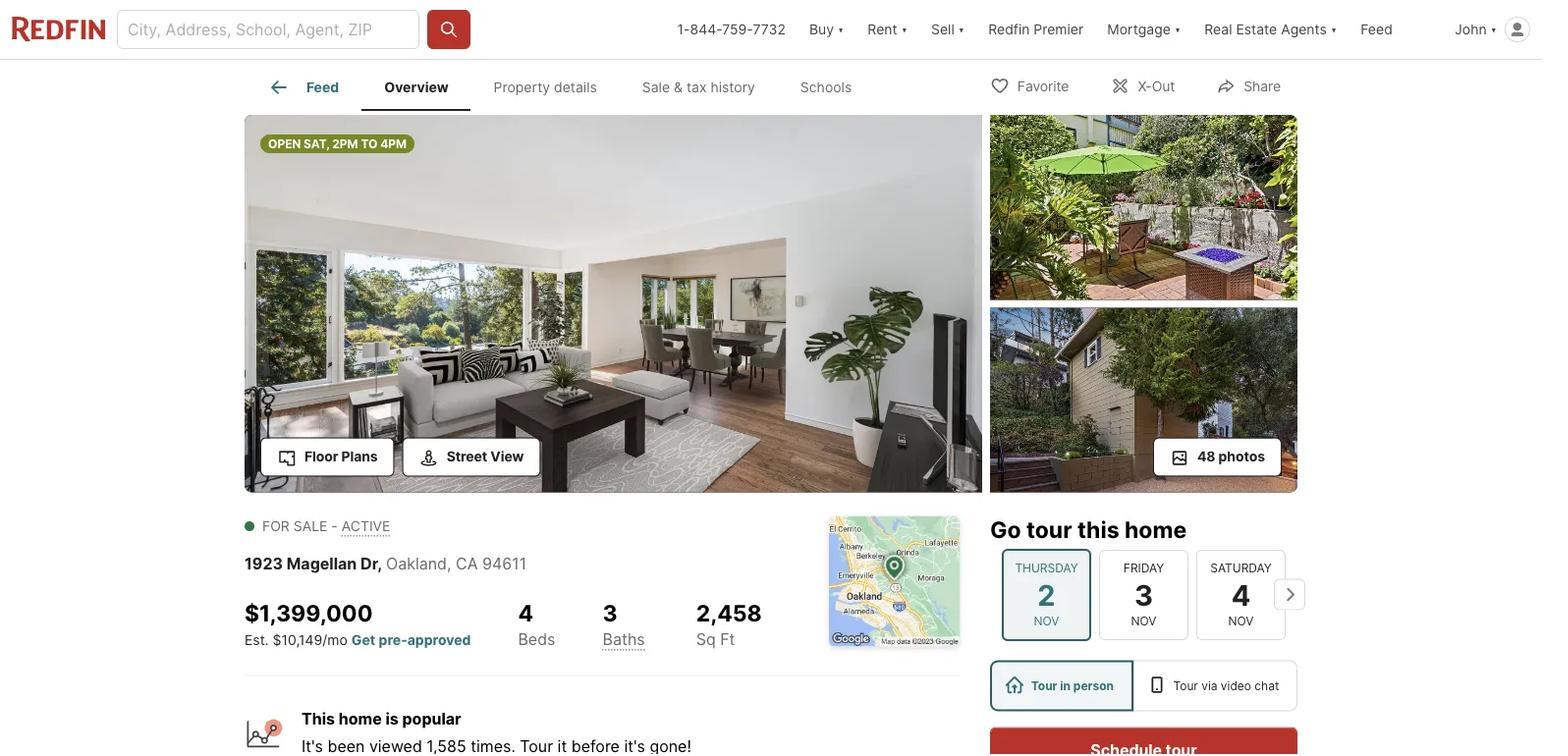 Task type: vqa. For each thing, say whether or not it's contained in the screenshot.
, to the right
yes



Task type: locate. For each thing, give the bounding box(es) containing it.
759-
[[722, 21, 753, 38]]

home up friday
[[1125, 516, 1187, 544]]

0 horizontal spatial feed
[[306, 79, 339, 96]]

list box containing tour in person
[[990, 661, 1298, 712]]

6 ▾ from the left
[[1491, 21, 1497, 38]]

nov inside friday 3 nov
[[1131, 614, 1157, 628]]

buy
[[809, 21, 834, 38]]

1 horizontal spatial nov
[[1131, 614, 1157, 628]]

tour left via
[[1173, 679, 1198, 693]]

tour
[[1026, 516, 1072, 544]]

▾ right buy
[[838, 21, 844, 38]]

4 down saturday
[[1231, 577, 1251, 612]]

rent ▾ button
[[868, 0, 908, 59]]

$1,399,000 est. $10,149 /mo get pre-approved
[[245, 600, 471, 649]]

▾ right rent
[[901, 21, 908, 38]]

nov down saturday
[[1228, 614, 1254, 628]]

3 up the baths link at bottom left
[[603, 600, 617, 627]]

4pm
[[380, 137, 407, 151]]

0 vertical spatial feed
[[1361, 21, 1393, 38]]

real estate agents ▾
[[1204, 21, 1337, 38]]

to
[[361, 137, 378, 151]]

magellan
[[287, 554, 357, 574]]

,
[[377, 554, 382, 574], [447, 554, 451, 574]]

▾ right mortgage
[[1175, 21, 1181, 38]]

1 nov from the left
[[1034, 614, 1059, 628]]

tour for tour via video chat
[[1173, 679, 1198, 693]]

tour in person option
[[990, 661, 1133, 712]]

tour in person
[[1031, 679, 1114, 693]]

property details
[[494, 79, 597, 96]]

▾ right agents
[[1331, 21, 1337, 38]]

feed up the sat,
[[306, 79, 339, 96]]

go
[[990, 516, 1021, 544]]

3 ▾ from the left
[[958, 21, 965, 38]]

2,458 sq ft
[[696, 600, 762, 649]]

saturday 4 nov
[[1210, 561, 1272, 628]]

nov for 2
[[1034, 614, 1059, 628]]

2 horizontal spatial nov
[[1228, 614, 1254, 628]]

3 down friday
[[1134, 577, 1153, 612]]

oakland
[[386, 554, 447, 574]]

4 beds
[[518, 600, 555, 649]]

1 horizontal spatial feed
[[1361, 21, 1393, 38]]

video
[[1221, 679, 1251, 693]]

tab list containing feed
[[245, 60, 890, 111]]

0 horizontal spatial ,
[[377, 554, 382, 574]]

sale
[[293, 518, 327, 535]]

real estate agents ▾ button
[[1193, 0, 1349, 59]]

-
[[331, 518, 338, 535]]

1 horizontal spatial tour
[[1173, 679, 1198, 693]]

street view
[[447, 448, 524, 465]]

3 baths
[[603, 600, 645, 649]]

1 , from the left
[[377, 554, 382, 574]]

▾ right sell
[[958, 21, 965, 38]]

photos
[[1219, 448, 1265, 465]]

history
[[711, 79, 755, 96]]

2 nov from the left
[[1131, 614, 1157, 628]]

, left ca
[[447, 554, 451, 574]]

next image
[[1274, 579, 1305, 610]]

active
[[342, 518, 390, 535]]

1 horizontal spatial 4
[[1231, 577, 1251, 612]]

for
[[262, 518, 290, 535]]

feed button
[[1349, 0, 1443, 59]]

tour
[[1031, 679, 1057, 693], [1173, 679, 1198, 693]]

2 tour from the left
[[1173, 679, 1198, 693]]

nov inside saturday 4 nov
[[1228, 614, 1254, 628]]

nov inside thursday 2 nov
[[1034, 614, 1059, 628]]

feed inside button
[[1361, 21, 1393, 38]]

street view button
[[402, 438, 541, 477]]

1-844-759-7732
[[677, 21, 786, 38]]

home left is
[[339, 710, 382, 729]]

via
[[1201, 679, 1217, 693]]

1 tour from the left
[[1031, 679, 1057, 693]]

1923 magellan dr, oakland, ca 94611 image
[[245, 115, 982, 493], [990, 115, 1298, 300], [990, 308, 1298, 493]]

ca
[[456, 554, 478, 574]]

▾ for buy ▾
[[838, 21, 844, 38]]

▾ right the john
[[1491, 21, 1497, 38]]

0 horizontal spatial tour
[[1031, 679, 1057, 693]]

nov down 2 on the right bottom of page
[[1034, 614, 1059, 628]]

rent ▾
[[868, 21, 908, 38]]

feed right agents
[[1361, 21, 1393, 38]]

5 ▾ from the left
[[1331, 21, 1337, 38]]

share button
[[1200, 65, 1298, 106]]

person
[[1073, 679, 1114, 693]]

tour left the in
[[1031, 679, 1057, 693]]

0 horizontal spatial 4
[[518, 600, 533, 627]]

3 nov from the left
[[1228, 614, 1254, 628]]

1 horizontal spatial ,
[[447, 554, 451, 574]]

ft
[[720, 630, 735, 649]]

3
[[1134, 577, 1153, 612], [603, 600, 617, 627]]

sell ▾
[[931, 21, 965, 38]]

home
[[1125, 516, 1187, 544], [339, 710, 382, 729]]

sell ▾ button
[[931, 0, 965, 59]]

▾
[[838, 21, 844, 38], [901, 21, 908, 38], [958, 21, 965, 38], [1175, 21, 1181, 38], [1331, 21, 1337, 38], [1491, 21, 1497, 38]]

tab list
[[245, 60, 890, 111]]

nov down friday
[[1131, 614, 1157, 628]]

2 ▾ from the left
[[901, 21, 908, 38]]

1 ▾ from the left
[[838, 21, 844, 38]]

friday
[[1124, 561, 1164, 575]]

None button
[[1002, 548, 1091, 641], [1099, 549, 1188, 640], [1196, 549, 1286, 640], [1002, 548, 1091, 641], [1099, 549, 1188, 640], [1196, 549, 1286, 640]]

4 inside 4 beds
[[518, 600, 533, 627]]

4
[[1231, 577, 1251, 612], [518, 600, 533, 627]]

open sat, 2pm to 4pm
[[268, 137, 407, 151]]

▾ for rent ▾
[[901, 21, 908, 38]]

48 photos
[[1197, 448, 1265, 465]]

get
[[351, 632, 376, 649]]

list box
[[990, 661, 1298, 712]]

▾ for mortgage ▾
[[1175, 21, 1181, 38]]

3 inside friday 3 nov
[[1134, 577, 1153, 612]]

floor plans button
[[260, 438, 394, 477]]

1 vertical spatial feed
[[306, 79, 339, 96]]

rent ▾ button
[[856, 0, 919, 59]]

open
[[268, 137, 301, 151]]

1-844-759-7732 link
[[677, 21, 786, 38]]

/mo
[[322, 632, 348, 649]]

overview tab
[[362, 64, 471, 111]]

schools
[[800, 79, 852, 96]]

0 horizontal spatial nov
[[1034, 614, 1059, 628]]

john
[[1455, 21, 1487, 38]]

this
[[302, 710, 335, 729]]

0 horizontal spatial 3
[[603, 600, 617, 627]]

City, Address, School, Agent, ZIP search field
[[117, 10, 419, 49]]

1923
[[245, 554, 283, 574]]

property details tab
[[471, 64, 620, 111]]

x-out
[[1138, 78, 1175, 95]]

baths link
[[603, 630, 645, 649]]

1 vertical spatial home
[[339, 710, 382, 729]]

overview
[[384, 79, 449, 96]]

1 horizontal spatial 3
[[1134, 577, 1153, 612]]

4 ▾ from the left
[[1175, 21, 1181, 38]]

schools tab
[[778, 64, 874, 111]]

4 up "beds"
[[518, 600, 533, 627]]

48 photos button
[[1153, 438, 1282, 477]]

, left oakland
[[377, 554, 382, 574]]

0 vertical spatial home
[[1125, 516, 1187, 544]]



Task type: describe. For each thing, give the bounding box(es) containing it.
nov for 4
[[1228, 614, 1254, 628]]

thursday 2 nov
[[1015, 561, 1078, 628]]

floor
[[304, 448, 338, 465]]

3 inside 3 baths
[[603, 600, 617, 627]]

2pm
[[332, 137, 358, 151]]

2
[[1038, 577, 1056, 612]]

sq
[[696, 630, 716, 649]]

submit search image
[[439, 20, 459, 39]]

real estate agents ▾ link
[[1204, 0, 1337, 59]]

premier
[[1034, 21, 1084, 38]]

tax
[[686, 79, 707, 96]]

feed inside tab list
[[306, 79, 339, 96]]

floor plans
[[304, 448, 378, 465]]

redfin premier button
[[976, 0, 1095, 59]]

0 horizontal spatial home
[[339, 710, 382, 729]]

beds
[[518, 630, 555, 649]]

mortgage
[[1107, 21, 1171, 38]]

sale
[[642, 79, 670, 96]]

share
[[1244, 78, 1281, 95]]

get pre-approved link
[[351, 632, 471, 649]]

1923 magellan dr , oakland , ca 94611
[[245, 554, 527, 574]]

details
[[554, 79, 597, 96]]

est.
[[245, 632, 269, 649]]

thursday
[[1015, 561, 1078, 575]]

▾ for sell ▾
[[958, 21, 965, 38]]

1-
[[677, 21, 690, 38]]

john ▾
[[1455, 21, 1497, 38]]

x-out button
[[1094, 65, 1192, 106]]

feed link
[[267, 76, 339, 99]]

$1,399,000
[[245, 600, 373, 627]]

sell ▾ button
[[919, 0, 976, 59]]

sale & tax history
[[642, 79, 755, 96]]

sale & tax history tab
[[620, 64, 778, 111]]

saturday
[[1210, 561, 1272, 575]]

active link
[[342, 518, 390, 535]]

nov for 3
[[1131, 614, 1157, 628]]

buy ▾ button
[[797, 0, 856, 59]]

friday 3 nov
[[1124, 561, 1164, 628]]

chat
[[1255, 679, 1279, 693]]

real
[[1204, 21, 1232, 38]]

sell
[[931, 21, 954, 38]]

plans
[[341, 448, 378, 465]]

sat,
[[304, 137, 330, 151]]

in
[[1060, 679, 1071, 693]]

tour via video chat
[[1173, 679, 1279, 693]]

▾ for john ▾
[[1491, 21, 1497, 38]]

mortgage ▾ button
[[1107, 0, 1181, 59]]

rent
[[868, 21, 897, 38]]

&
[[674, 79, 683, 96]]

popular
[[402, 710, 461, 729]]

agents
[[1281, 21, 1327, 38]]

pre-
[[379, 632, 407, 649]]

street
[[447, 448, 487, 465]]

this home is popular
[[302, 710, 461, 729]]

view
[[490, 448, 524, 465]]

redfin premier
[[988, 21, 1084, 38]]

out
[[1152, 78, 1175, 95]]

property
[[494, 79, 550, 96]]

4 inside saturday 4 nov
[[1231, 577, 1251, 612]]

x-
[[1138, 78, 1152, 95]]

estate
[[1236, 21, 1277, 38]]

1 horizontal spatial home
[[1125, 516, 1187, 544]]

2,458
[[696, 600, 762, 627]]

mortgage ▾ button
[[1095, 0, 1193, 59]]

approved
[[407, 632, 471, 649]]

844-
[[690, 21, 722, 38]]

48
[[1197, 448, 1215, 465]]

7732
[[753, 21, 786, 38]]

open sat, 2pm to 4pm link
[[245, 115, 982, 497]]

buy ▾
[[809, 21, 844, 38]]

redfin
[[988, 21, 1030, 38]]

favorite
[[1017, 78, 1069, 95]]

is
[[385, 710, 399, 729]]

go tour this home
[[990, 516, 1187, 544]]

map entry image
[[829, 516, 960, 647]]

tour via video chat option
[[1133, 661, 1298, 712]]

buy ▾ button
[[809, 0, 844, 59]]

$10,149
[[273, 632, 322, 649]]

2 , from the left
[[447, 554, 451, 574]]

dr
[[360, 554, 377, 574]]

for sale - active
[[262, 518, 390, 535]]

tour for tour in person
[[1031, 679, 1057, 693]]

favorite button
[[973, 65, 1086, 106]]



